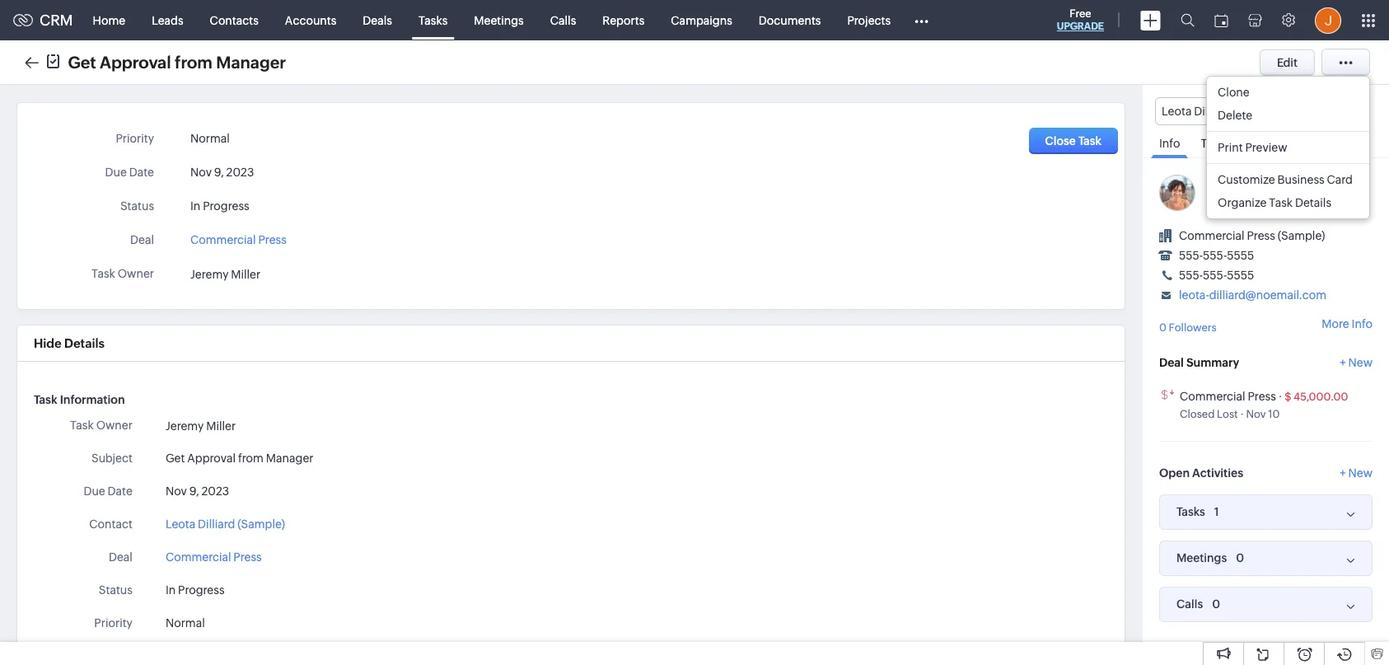 Task type: describe. For each thing, give the bounding box(es) containing it.
create menu element
[[1131, 0, 1171, 40]]

nov inside "commercial press · $ 45,000.00 closed lost · nov 10"
[[1246, 408, 1266, 420]]

calls
[[550, 14, 576, 27]]

0 vertical spatial manager
[[216, 52, 286, 71]]

followers
[[1169, 322, 1217, 334]]

0 vertical spatial miller
[[231, 268, 261, 281]]

close task link
[[1029, 128, 1118, 154]]

close task
[[1045, 134, 1102, 148]]

0 vertical spatial jeremy
[[190, 268, 229, 281]]

deals link
[[350, 0, 405, 40]]

1 horizontal spatial info
[[1352, 318, 1373, 331]]

commercial for commercial press (sample) link
[[1179, 229, 1245, 242]]

summary
[[1187, 356, 1240, 369]]

1 vertical spatial nov 9, 2023
[[166, 485, 229, 498]]

1 vertical spatial get approval from manager
[[166, 452, 314, 465]]

0 vertical spatial get approval from manager
[[68, 52, 286, 71]]

meetings link
[[461, 0, 537, 40]]

0 horizontal spatial get
[[68, 52, 96, 71]]

1 new from the top
[[1349, 356, 1373, 369]]

reports
[[603, 14, 645, 27]]

1 vertical spatial jeremy
[[166, 419, 204, 433]]

campaigns
[[671, 14, 733, 27]]

0 horizontal spatial approval
[[100, 52, 171, 71]]

(sample) for leota dilliard (sample) contact
[[1279, 175, 1327, 188]]

1 vertical spatial status
[[99, 584, 133, 597]]

customize business card
[[1218, 173, 1353, 186]]

0 vertical spatial task owner
[[92, 267, 154, 280]]

delete
[[1218, 109, 1253, 122]]

more
[[1322, 318, 1350, 331]]

tasks link
[[405, 0, 461, 40]]

1 vertical spatial due
[[84, 485, 105, 498]]

0 horizontal spatial ·
[[1241, 408, 1244, 420]]

edit
[[1277, 56, 1298, 69]]

lost
[[1217, 408, 1238, 420]]

1 vertical spatial owner
[[96, 419, 133, 432]]

1 vertical spatial 2023
[[201, 485, 229, 498]]

edit button
[[1260, 49, 1315, 75]]

2 555-555-5555 from the top
[[1179, 269, 1255, 282]]

1 vertical spatial in progress
[[166, 584, 225, 597]]

press inside "commercial press · $ 45,000.00 closed lost · nov 10"
[[1248, 390, 1276, 403]]

open activities
[[1160, 466, 1244, 479]]

dilliard@noemail.com
[[1210, 289, 1327, 302]]

2 + new from the top
[[1340, 466, 1373, 479]]

leads
[[152, 14, 183, 27]]

commercial press (sample)
[[1179, 229, 1326, 242]]

0 horizontal spatial leota dilliard (sample) link
[[166, 516, 285, 533]]

0 vertical spatial in
[[190, 199, 201, 213]]

0 vertical spatial jeremy miller
[[190, 268, 261, 281]]

customize
[[1218, 173, 1276, 186]]

1 vertical spatial date
[[108, 485, 133, 498]]

0 vertical spatial commercial press link
[[190, 228, 287, 246]]

free upgrade
[[1057, 7, 1104, 32]]

home
[[93, 14, 125, 27]]

commercial for topmost commercial press link
[[190, 233, 256, 246]]

search element
[[1171, 0, 1205, 40]]

organize task details
[[1218, 196, 1332, 209]]

0 vertical spatial deal
[[130, 233, 154, 246]]

campaigns link
[[658, 0, 746, 40]]

(sample) for leota dilliard (sample)
[[238, 518, 285, 531]]

deal summary
[[1160, 356, 1240, 369]]

more info
[[1322, 318, 1373, 331]]

accounts
[[285, 14, 337, 27]]

task down task information
[[70, 419, 94, 432]]

2 vertical spatial commercial press link
[[166, 549, 262, 566]]

leads link
[[139, 0, 197, 40]]

crm link
[[13, 12, 73, 29]]

1 vertical spatial normal
[[166, 616, 205, 630]]

0 followers
[[1160, 322, 1217, 334]]

close
[[1045, 134, 1076, 148]]

organize
[[1218, 196, 1267, 209]]

1 5555 from the top
[[1227, 249, 1255, 262]]

0 vertical spatial details
[[1296, 196, 1332, 209]]

information
[[60, 393, 125, 406]]

1 + new from the top
[[1340, 356, 1373, 369]]

leota-dilliard@noemail.com
[[1179, 289, 1327, 302]]

documents link
[[746, 0, 834, 40]]

1 vertical spatial approval
[[187, 452, 236, 465]]

0 vertical spatial progress
[[203, 199, 249, 213]]

card
[[1327, 173, 1353, 186]]

1 vertical spatial progress
[[178, 584, 225, 597]]

hide details link
[[34, 336, 105, 350]]

contacts link
[[197, 0, 272, 40]]

task left information
[[34, 393, 57, 406]]

leota dilliard (sample) contact
[[1207, 175, 1370, 188]]

commercial press · $ 45,000.00 closed lost · nov 10
[[1180, 390, 1349, 420]]

contacts
[[210, 14, 259, 27]]

2 5555 from the top
[[1227, 269, 1255, 282]]

task up hide details link
[[92, 267, 115, 280]]

0 vertical spatial date
[[129, 166, 154, 179]]

subject
[[92, 452, 133, 465]]

print
[[1218, 141, 1243, 154]]

1 horizontal spatial 9,
[[214, 166, 224, 179]]

0 horizontal spatial in
[[166, 584, 176, 597]]

search image
[[1181, 13, 1195, 27]]

reports link
[[590, 0, 658, 40]]

print preview
[[1218, 141, 1288, 154]]

1 vertical spatial miller
[[206, 419, 236, 433]]

timeline
[[1201, 137, 1247, 150]]

commercial inside "commercial press · $ 45,000.00 closed lost · nov 10"
[[1180, 390, 1246, 403]]

contact inside leota dilliard (sample) contact
[[1329, 176, 1370, 188]]



Task type: vqa. For each thing, say whether or not it's contained in the screenshot.
"commercial press" link to the bottom
yes



Task type: locate. For each thing, give the bounding box(es) containing it.
+
[[1340, 356, 1346, 369], [1340, 466, 1346, 479]]

1 vertical spatial task owner
[[70, 419, 133, 432]]

deal
[[130, 233, 154, 246], [1160, 356, 1184, 369], [109, 551, 133, 564]]

0 vertical spatial due
[[105, 166, 127, 179]]

priority
[[116, 132, 154, 145], [94, 616, 133, 630]]

9,
[[214, 166, 224, 179], [189, 485, 199, 498]]

get down crm
[[68, 52, 96, 71]]

1 horizontal spatial leota dilliard (sample) link
[[1207, 175, 1327, 188]]

· right lost on the right bottom
[[1241, 408, 1244, 420]]

45,000.00
[[1294, 390, 1349, 403]]

1 vertical spatial +
[[1340, 466, 1346, 479]]

free
[[1070, 7, 1092, 20]]

conversations
[[1267, 137, 1345, 150]]

nov
[[190, 166, 212, 179], [1246, 408, 1266, 420], [166, 485, 187, 498]]

create menu image
[[1141, 10, 1161, 30]]

business
[[1278, 173, 1325, 186]]

commercial press for bottommost commercial press link
[[166, 551, 262, 564]]

in progress
[[190, 199, 249, 213], [166, 584, 225, 597]]

5555 up leota-dilliard@noemail.com "link"
[[1227, 269, 1255, 282]]

0 vertical spatial 555-555-5555
[[1179, 249, 1255, 262]]

None button
[[1207, 196, 1293, 218]]

get approval from manager down "leads"
[[68, 52, 286, 71]]

0 horizontal spatial nov
[[166, 485, 187, 498]]

deals
[[363, 14, 392, 27]]

jeremy miller
[[190, 268, 261, 281], [166, 419, 236, 433]]

nov 9, 2023
[[190, 166, 254, 179], [166, 485, 229, 498]]

0 vertical spatial 5555
[[1227, 249, 1255, 262]]

$
[[1285, 390, 1292, 403]]

0 horizontal spatial leota
[[166, 518, 196, 531]]

hide details
[[34, 336, 105, 350]]

1 vertical spatial from
[[238, 452, 264, 465]]

contact right business
[[1329, 176, 1370, 188]]

owner
[[118, 267, 154, 280], [96, 419, 133, 432]]

555-555-5555
[[1179, 249, 1255, 262], [1179, 269, 1255, 282]]

1 horizontal spatial approval
[[187, 452, 236, 465]]

in
[[190, 199, 201, 213], [166, 584, 176, 597]]

0 horizontal spatial info
[[1160, 137, 1181, 150]]

commercial press (sample) link
[[1179, 229, 1326, 242]]

from up leota dilliard (sample)
[[238, 452, 264, 465]]

1 vertical spatial commercial press
[[166, 551, 262, 564]]

closed
[[1180, 408, 1215, 420]]

info right the more
[[1352, 318, 1373, 331]]

clone
[[1218, 86, 1250, 99]]

1 vertical spatial nov
[[1246, 408, 1266, 420]]

0 vertical spatial + new
[[1340, 356, 1373, 369]]

tasks
[[419, 14, 448, 27]]

status
[[120, 199, 154, 213], [99, 584, 133, 597]]

from down "leads"
[[175, 52, 213, 71]]

0 vertical spatial commercial press
[[190, 233, 287, 246]]

0 vertical spatial nov
[[190, 166, 212, 179]]

more info link
[[1322, 318, 1373, 331]]

0 vertical spatial 9,
[[214, 166, 224, 179]]

1 vertical spatial + new
[[1340, 466, 1373, 479]]

leota dilliard (sample)
[[166, 518, 285, 531]]

2 vertical spatial deal
[[109, 551, 133, 564]]

555-555-5555 up leota-
[[1179, 269, 1255, 282]]

details
[[1296, 196, 1332, 209], [64, 336, 105, 350]]

documents
[[759, 14, 821, 27]]

home link
[[80, 0, 139, 40]]

info left the 'timeline'
[[1160, 137, 1181, 150]]

info inside 'info' link
[[1160, 137, 1181, 150]]

approval up leota dilliard (sample)
[[187, 452, 236, 465]]

1 vertical spatial dilliard
[[198, 518, 235, 531]]

contact
[[1329, 176, 1370, 188], [89, 518, 133, 531]]

task information
[[34, 393, 125, 406]]

0 vertical spatial 2023
[[226, 166, 254, 179]]

leota for leota dilliard (sample) contact
[[1207, 175, 1237, 188]]

crm
[[40, 12, 73, 29]]

leota for leota dilliard (sample)
[[166, 518, 196, 531]]

0 horizontal spatial from
[[175, 52, 213, 71]]

details down business
[[1296, 196, 1332, 209]]

1 vertical spatial due date
[[84, 485, 133, 498]]

task right close
[[1079, 134, 1102, 148]]

commercial
[[1179, 229, 1245, 242], [190, 233, 256, 246], [1180, 390, 1246, 403], [166, 551, 231, 564]]

calendar image
[[1215, 14, 1229, 27]]

1 vertical spatial info
[[1352, 318, 1373, 331]]

leota-dilliard@noemail.com link
[[1179, 289, 1327, 302]]

leota-
[[1179, 289, 1210, 302]]

activities
[[1193, 466, 1244, 479]]

1 vertical spatial jeremy miller
[[166, 419, 236, 433]]

1 horizontal spatial nov
[[190, 166, 212, 179]]

5555
[[1227, 249, 1255, 262], [1227, 269, 1255, 282]]

preview
[[1246, 141, 1288, 154]]

1 vertical spatial manager
[[266, 452, 314, 465]]

1 vertical spatial deal
[[1160, 356, 1184, 369]]

task inside 'link'
[[1079, 134, 1102, 148]]

upgrade
[[1057, 21, 1104, 32]]

(sample) for commercial press (sample)
[[1278, 229, 1326, 242]]

new
[[1349, 356, 1373, 369], [1349, 466, 1373, 479]]

0 vertical spatial from
[[175, 52, 213, 71]]

miller
[[231, 268, 261, 281], [206, 419, 236, 433]]

0 vertical spatial new
[[1349, 356, 1373, 369]]

0 horizontal spatial dilliard
[[198, 518, 235, 531]]

commercial press for topmost commercial press link
[[190, 233, 287, 246]]

1 vertical spatial get
[[166, 452, 185, 465]]

calls link
[[537, 0, 590, 40]]

555-555-5555 down 'commercial press (sample)'
[[1179, 249, 1255, 262]]

normal
[[190, 132, 230, 145], [166, 616, 205, 630]]

1 horizontal spatial leota
[[1207, 175, 1237, 188]]

+ down more info 'link'
[[1340, 356, 1346, 369]]

0 vertical spatial info
[[1160, 137, 1181, 150]]

·
[[1279, 390, 1283, 403], [1241, 408, 1244, 420]]

meetings
[[474, 14, 524, 27]]

0 vertical spatial normal
[[190, 132, 230, 145]]

0 vertical spatial contact
[[1329, 176, 1370, 188]]

task down leota dilliard (sample) contact
[[1269, 196, 1293, 209]]

dilliard for leota dilliard (sample)
[[198, 518, 235, 531]]

commercial for bottommost commercial press link
[[166, 551, 231, 564]]

1 horizontal spatial ·
[[1279, 390, 1283, 403]]

task owner
[[92, 267, 154, 280], [70, 419, 133, 432]]

+ down 45,000.00
[[1340, 466, 1346, 479]]

0 vertical spatial leota
[[1207, 175, 1237, 188]]

from
[[175, 52, 213, 71], [238, 452, 264, 465]]

+ new
[[1340, 356, 1373, 369], [1340, 466, 1373, 479]]

progress
[[203, 199, 249, 213], [178, 584, 225, 597]]

0 vertical spatial status
[[120, 199, 154, 213]]

task
[[1079, 134, 1102, 148], [1269, 196, 1293, 209], [92, 267, 115, 280], [34, 393, 57, 406], [70, 419, 94, 432]]

0 vertical spatial dilliard
[[1240, 175, 1277, 188]]

1 vertical spatial leota
[[166, 518, 196, 531]]

1 vertical spatial priority
[[94, 616, 133, 630]]

1 horizontal spatial details
[[1296, 196, 1332, 209]]

1 vertical spatial contact
[[89, 518, 133, 531]]

projects link
[[834, 0, 904, 40]]

get right subject
[[166, 452, 185, 465]]

details right 'hide'
[[64, 336, 105, 350]]

1 horizontal spatial from
[[238, 452, 264, 465]]

projects
[[848, 14, 891, 27]]

1 horizontal spatial get
[[166, 452, 185, 465]]

1 + from the top
[[1340, 356, 1346, 369]]

(sample)
[[1279, 175, 1327, 188], [1278, 229, 1326, 242], [238, 518, 285, 531]]

0 vertical spatial approval
[[100, 52, 171, 71]]

0 vertical spatial leota dilliard (sample) link
[[1207, 175, 1327, 188]]

0 vertical spatial due date
[[105, 166, 154, 179]]

dilliard
[[1240, 175, 1277, 188], [198, 518, 235, 531]]

jeremy
[[190, 268, 229, 281], [166, 419, 204, 433]]

1 vertical spatial (sample)
[[1278, 229, 1326, 242]]

0 vertical spatial nov 9, 2023
[[190, 166, 254, 179]]

1 vertical spatial details
[[64, 336, 105, 350]]

approval
[[100, 52, 171, 71], [187, 452, 236, 465]]

2 + from the top
[[1340, 466, 1346, 479]]

0 vertical spatial ·
[[1279, 390, 1283, 403]]

10
[[1269, 408, 1280, 420]]

0
[[1160, 322, 1167, 334]]

info link
[[1151, 125, 1189, 158]]

get approval from manager
[[68, 52, 286, 71], [166, 452, 314, 465]]

commercial press
[[190, 233, 287, 246], [166, 551, 262, 564]]

1 vertical spatial commercial press link
[[1180, 390, 1276, 403]]

1 horizontal spatial contact
[[1329, 176, 1370, 188]]

hide
[[34, 336, 62, 350]]

1 vertical spatial 5555
[[1227, 269, 1255, 282]]

1 horizontal spatial dilliard
[[1240, 175, 1277, 188]]

conversations link
[[1259, 125, 1353, 158]]

555-
[[1179, 249, 1203, 262], [1203, 249, 1227, 262], [1179, 269, 1203, 282], [1203, 269, 1227, 282]]

manager
[[216, 52, 286, 71], [266, 452, 314, 465]]

0 horizontal spatial 9,
[[189, 485, 199, 498]]

2 new from the top
[[1349, 466, 1373, 479]]

0 vertical spatial owner
[[118, 267, 154, 280]]

· left "$" at the right bottom
[[1279, 390, 1283, 403]]

0 vertical spatial in progress
[[190, 199, 249, 213]]

1 555-555-5555 from the top
[[1179, 249, 1255, 262]]

timeline link
[[1193, 125, 1255, 158]]

approval down the home link
[[100, 52, 171, 71]]

0 vertical spatial priority
[[116, 132, 154, 145]]

2023
[[226, 166, 254, 179], [201, 485, 229, 498]]

2 vertical spatial (sample)
[[238, 518, 285, 531]]

date
[[129, 166, 154, 179], [108, 485, 133, 498]]

contact down subject
[[89, 518, 133, 531]]

5555 down 'commercial press (sample)'
[[1227, 249, 1255, 262]]

1 vertical spatial in
[[166, 584, 176, 597]]

open
[[1160, 466, 1190, 479]]

1 vertical spatial leota dilliard (sample) link
[[166, 516, 285, 533]]

0 vertical spatial get
[[68, 52, 96, 71]]

commercial press link
[[190, 228, 287, 246], [1180, 390, 1276, 403], [166, 549, 262, 566]]

dilliard for leota dilliard (sample) contact
[[1240, 175, 1277, 188]]

0 vertical spatial (sample)
[[1279, 175, 1327, 188]]

2 vertical spatial nov
[[166, 485, 187, 498]]

accounts link
[[272, 0, 350, 40]]

0 horizontal spatial contact
[[89, 518, 133, 531]]

get approval from manager up leota dilliard (sample)
[[166, 452, 314, 465]]

1 vertical spatial ·
[[1241, 408, 1244, 420]]

1 vertical spatial 555-555-5555
[[1179, 269, 1255, 282]]

1 vertical spatial 9,
[[189, 485, 199, 498]]

+ new link
[[1340, 356, 1373, 377]]

info
[[1160, 137, 1181, 150], [1352, 318, 1373, 331]]



